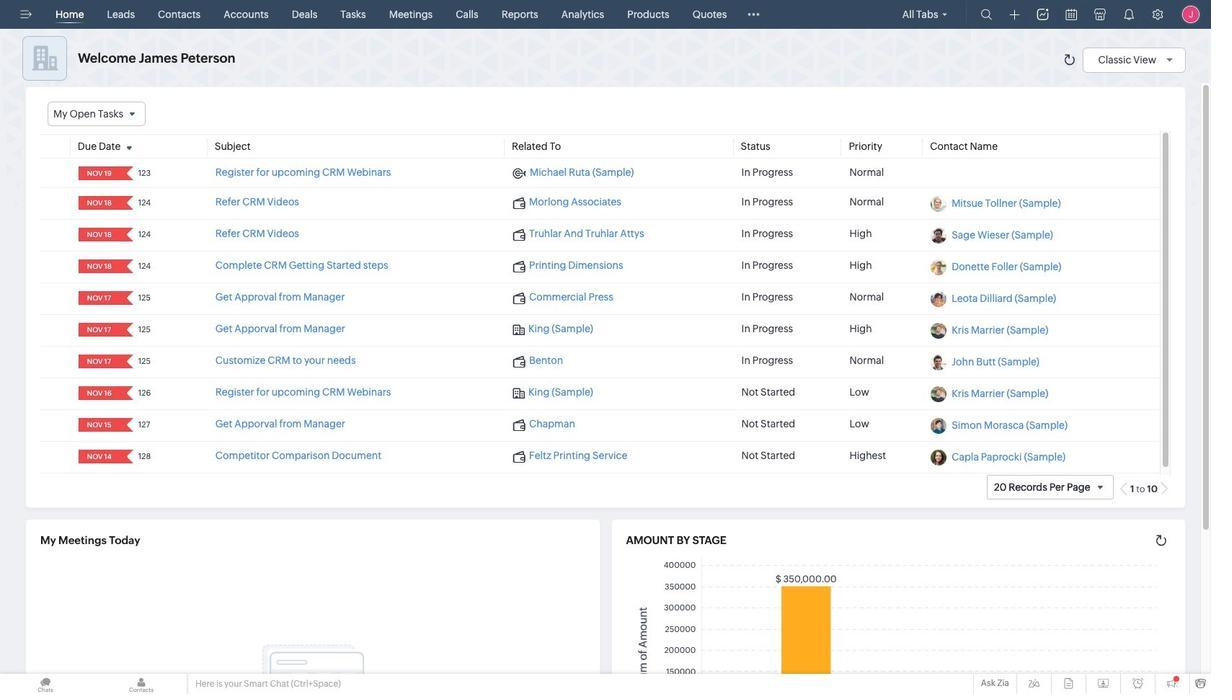 Task type: vqa. For each thing, say whether or not it's contained in the screenshot.
Search icon
yes



Task type: locate. For each thing, give the bounding box(es) containing it.
search image
[[981, 9, 993, 20]]



Task type: describe. For each thing, give the bounding box(es) containing it.
sales motivator image
[[1038, 9, 1049, 20]]

chats image
[[0, 675, 91, 695]]

marketplace image
[[1095, 9, 1107, 20]]

calendar image
[[1067, 9, 1078, 20]]

quick actions image
[[1010, 9, 1020, 20]]

contacts image
[[96, 675, 187, 695]]

configure settings image
[[1153, 9, 1164, 20]]

notifications image
[[1124, 9, 1136, 20]]



